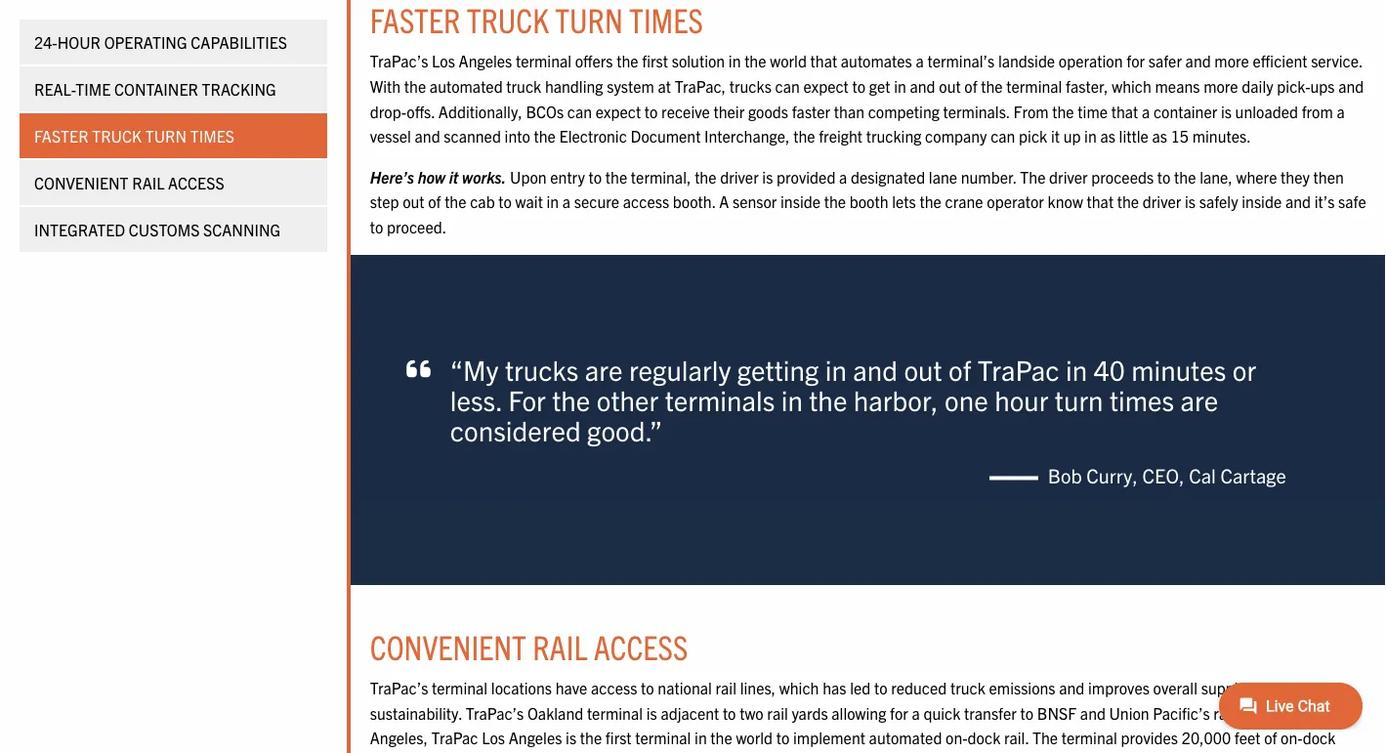 Task type: describe. For each thing, give the bounding box(es) containing it.
corridor
[[1060, 753, 1115, 753]]

container
[[114, 79, 198, 99]]

for inside trapac's los angeles terminal offers the first solution in the world that automates a terminal's landside operation for safer and more efficient service. with the automated truck handling system at trapac, trucks can expect to get in and out of the terminal faster, which means more daily pick-ups and drop-offs. additionally, bcos can expect to receive their goods faster than competing terminals. from the time that a container is unloaded from a vessel and scanned into the electronic document interchange, the freight trucking company can pick it up in as little as 15 minutes.
[[1127, 51, 1145, 70]]

electronic
[[559, 126, 627, 145]]

adjacent
[[661, 703, 719, 723]]

day,
[[725, 753, 754, 753]]

here's
[[370, 167, 414, 186]]

that inside trapac's terminal locations have access to national rail lines, which has led to reduced truck emissions and improves overall supply chain sustainability. trapac's oakland terminal is adjacent to two rail yards allowing for a quick transfer to bnsf and union pacific's rail lines. in los angeles, trapac los angeles is the first terminal in the world to implement automated on-dock rail. the terminal provides 20,000 feet of on-dock track that allows 6 full-size trains to be sent out each day, or 1,440 teus, directly through the alameda corridor and connect to bnsf and un
[[408, 753, 435, 753]]

terminals
[[665, 382, 775, 416]]

20,000
[[1182, 728, 1231, 748]]

supply
[[1201, 678, 1246, 697]]

faster truck turn times link
[[20, 113, 327, 158]]

implement
[[793, 728, 866, 748]]

the left booth
[[824, 192, 846, 211]]

the right lets
[[920, 192, 942, 211]]

in left the 40
[[1066, 352, 1088, 386]]

sent
[[631, 753, 660, 753]]

the left lane,
[[1174, 167, 1196, 186]]

out inside upon entry to the terminal, the driver is provided a designated lane number. the driver proceeds to the lane, where they then step out of the cab to wait in a secure access booth. a sensor inside the booth lets the crane operator know that the driver is safely inside and it's safe to proceed.
[[403, 192, 425, 211]]

how
[[418, 167, 446, 186]]

angeles,
[[370, 728, 428, 748]]

of inside upon entry to the terminal, the driver is provided a designated lane number. the driver proceeds to the lane, where they then step out of the cab to wait in a secure access booth. a sensor inside the booth lets the crane operator know that the driver is safely inside and it's safe to proceed.
[[428, 192, 441, 211]]

0 vertical spatial more
[[1215, 51, 1249, 70]]

improves
[[1088, 678, 1150, 697]]

real-time container tracking
[[34, 79, 276, 99]]

means
[[1155, 76, 1200, 95]]

bcos
[[526, 101, 564, 120]]

to left "two"
[[723, 703, 736, 723]]

faster truck turn times
[[34, 126, 234, 146]]

getting
[[737, 352, 819, 386]]

and right ups at top right
[[1339, 76, 1364, 95]]

turn
[[1055, 382, 1104, 416]]

0 vertical spatial expect
[[804, 76, 849, 95]]

and down the in
[[1266, 753, 1291, 753]]

additionally,
[[439, 101, 522, 120]]

the left harbor,
[[809, 382, 847, 416]]

hour
[[57, 32, 101, 52]]

for
[[508, 382, 546, 416]]

1 as from the left
[[1101, 126, 1116, 145]]

2 dock from the left
[[1303, 728, 1336, 748]]

angeles inside trapac's terminal locations have access to national rail lines, which has led to reduced truck emissions and improves overall supply chain sustainability. trapac's oakland terminal is adjacent to two rail yards allowing for a quick transfer to bnsf and union pacific's rail lines. in los angeles, trapac los angeles is the first terminal in the world to implement automated on-dock rail. the terminal provides 20,000 feet of on-dock track that allows 6 full-size trains to be sent out each day, or 1,440 teus, directly through the alameda corridor and connect to bnsf and un
[[509, 728, 562, 748]]

alameda
[[997, 753, 1057, 753]]

the up system
[[617, 51, 639, 70]]

in right solution
[[729, 51, 741, 70]]

led
[[850, 678, 871, 697]]

efficient
[[1253, 51, 1308, 70]]

and left improves
[[1059, 678, 1085, 697]]

automated inside trapac's los angeles terminal offers the first solution in the world that automates a terminal's landside operation for safer and more efficient service. with the automated truck handling system at trapac, trucks can expect to get in and out of the terminal faster, which means more daily pick-ups and drop-offs. additionally, bcos can expect to receive their goods faster than competing terminals. from the time that a container is unloaded from a vessel and scanned into the electronic document interchange, the freight trucking company can pick it up in as little as 15 minutes.
[[430, 76, 503, 95]]

0 horizontal spatial driver
[[720, 167, 759, 186]]

to down 20,000
[[1206, 753, 1219, 753]]

emissions
[[989, 678, 1056, 697]]

trapac's for trapac's los angeles terminal offers the first solution in the world that automates a terminal's landside operation for safer and more efficient service. with the automated truck handling system at trapac, trucks can expect to get in and out of the terminal faster, which means more daily pick-ups and drop-offs. additionally, bcos can expect to receive their goods faster than competing terminals. from the time that a container is unloaded from a vessel and scanned into the electronic document interchange, the freight trucking company can pick it up in as little as 15 minutes.
[[370, 51, 428, 70]]

number.
[[961, 167, 1017, 186]]

to right led
[[874, 678, 888, 697]]

locations
[[491, 678, 552, 697]]

is up the trains
[[566, 728, 577, 748]]

interchange,
[[704, 126, 790, 145]]

size
[[522, 753, 548, 753]]

capabilities
[[191, 32, 287, 52]]

lane,
[[1200, 167, 1233, 186]]

booth.
[[673, 192, 716, 211]]

that up faster
[[810, 51, 837, 70]]

1 dock from the left
[[968, 728, 1001, 748]]

0 horizontal spatial can
[[568, 101, 592, 120]]

has
[[823, 678, 847, 697]]

a down entry
[[563, 192, 571, 211]]

in right 'getting'
[[825, 352, 847, 386]]

1 on- from the left
[[946, 728, 968, 748]]

in inside trapac's terminal locations have access to national rail lines, which has led to reduced truck emissions and improves overall supply chain sustainability. trapac's oakland terminal is adjacent to two rail yards allowing for a quick transfer to bnsf and union pacific's rail lines. in los angeles, trapac los angeles is the first terminal in the world to implement automated on-dock rail. the terminal provides 20,000 feet of on-dock track that allows 6 full-size trains to be sent out each day, or 1,440 teus, directly through the alameda corridor and connect to bnsf and un
[[695, 728, 707, 748]]

where
[[1236, 167, 1277, 186]]

truck inside trapac's los angeles terminal offers the first solution in the world that automates a terminal's landside operation for safer and more efficient service. with the automated truck handling system at trapac, trucks can expect to get in and out of the terminal faster, which means more daily pick-ups and drop-offs. additionally, bcos can expect to receive their goods faster than competing terminals. from the time that a container is unloaded from a vessel and scanned into the electronic document interchange, the freight trucking company can pick it up in as little as 15 minutes.
[[506, 76, 541, 95]]

to left national
[[641, 678, 654, 697]]

2 on- from the left
[[1281, 728, 1303, 748]]

and down provides
[[1119, 753, 1144, 753]]

real-time container tracking link
[[20, 66, 327, 111]]

pacific's
[[1153, 703, 1210, 723]]

offs.
[[407, 101, 435, 120]]

a right from
[[1337, 101, 1345, 120]]

operation
[[1059, 51, 1123, 70]]

the down faster
[[794, 126, 815, 145]]

in right terminals
[[781, 382, 803, 416]]

2 as from the left
[[1152, 126, 1167, 145]]

is up sensor at right top
[[762, 167, 773, 186]]

1 horizontal spatial los
[[482, 728, 505, 748]]

1 horizontal spatial convenient
[[370, 625, 527, 667]]

ceo,
[[1143, 463, 1185, 487]]

trapac's terminal locations have access to national rail lines, which has led to reduced truck emissions and improves overall supply chain sustainability. trapac's oakland terminal is adjacent to two rail yards allowing for a quick transfer to bnsf and union pacific's rail lines. in los angeles, trapac los angeles is the first terminal in the world to implement automated on-dock rail. the terminal provides 20,000 feet of on-dock track that allows 6 full-size trains to be sent out each day, or 1,440 teus, directly through the alameda corridor and connect to bnsf and un
[[370, 678, 1354, 753]]

cab
[[470, 192, 495, 211]]

up
[[1064, 126, 1081, 145]]

each
[[689, 753, 722, 753]]

terminal,
[[631, 167, 691, 186]]

of inside the "my trucks are regularly getting in and out of trapac in 40 minutes or less. for the other terminals in the harbor, one hour turn times are considered good."
[[949, 352, 971, 386]]

2 horizontal spatial driver
[[1143, 192, 1182, 211]]

times
[[1110, 382, 1175, 416]]

out inside trapac's los angeles terminal offers the first solution in the world that automates a terminal's landside operation for safer and more efficient service. with the automated truck handling system at trapac, trucks can expect to get in and out of the terminal faster, which means more daily pick-ups and drop-offs. additionally, bcos can expect to receive their goods faster than competing terminals. from the time that a container is unloaded from a vessel and scanned into the electronic document interchange, the freight trucking company can pick it up in as little as 15 minutes.
[[939, 76, 961, 95]]

2 inside from the left
[[1242, 192, 1282, 211]]

the inside upon entry to the terminal, the driver is provided a designated lane number. the driver proceeds to the lane, where they then step out of the cab to wait in a secure access booth. a sensor inside the booth lets the crane operator know that the driver is safely inside and it's safe to proceed.
[[1020, 167, 1046, 186]]

out inside trapac's terminal locations have access to national rail lines, which has led to reduced truck emissions and improves overall supply chain sustainability. trapac's oakland terminal is adjacent to two rail yards allowing for a quick transfer to bnsf and union pacific's rail lines. in los angeles, trapac los angeles is the first terminal in the world to implement automated on-dock rail. the terminal provides 20,000 feet of on-dock track that allows 6 full-size trains to be sent out each day, or 1,440 teus, directly through the alameda corridor and connect to bnsf and un
[[663, 753, 685, 753]]

0 vertical spatial can
[[775, 76, 800, 95]]

automated inside trapac's terminal locations have access to national rail lines, which has led to reduced truck emissions and improves overall supply chain sustainability. trapac's oakland terminal is adjacent to two rail yards allowing for a quick transfer to bnsf and union pacific's rail lines. in los angeles, trapac los angeles is the first terminal in the world to implement automated on-dock rail. the terminal provides 20,000 feet of on-dock track that allows 6 full-size trains to be sent out each day, or 1,440 teus, directly through the alameda corridor and connect to bnsf and un
[[869, 728, 942, 748]]

faster
[[34, 126, 88, 146]]

the up goods
[[745, 51, 766, 70]]

the up terminals.
[[981, 76, 1003, 95]]

0 vertical spatial rail
[[132, 173, 165, 192]]

other
[[597, 382, 659, 416]]

terminal up from
[[1007, 76, 1062, 95]]

safely
[[1199, 192, 1238, 211]]

2 vertical spatial trapac's
[[466, 703, 524, 723]]

faster
[[792, 101, 831, 120]]

to left be
[[593, 753, 607, 753]]

provides
[[1121, 728, 1178, 748]]

access inside trapac's terminal locations have access to national rail lines, which has led to reduced truck emissions and improves overall supply chain sustainability. trapac's oakland terminal is adjacent to two rail yards allowing for a quick transfer to bnsf and union pacific's rail lines. in los angeles, trapac los angeles is the first terminal in the world to implement automated on-dock rail. the terminal provides 20,000 feet of on-dock track that allows 6 full-size trains to be sent out each day, or 1,440 teus, directly through the alameda corridor and connect to bnsf and un
[[591, 678, 637, 697]]

curry,
[[1087, 463, 1138, 487]]

a inside trapac's terminal locations have access to national rail lines, which has led to reduced truck emissions and improves overall supply chain sustainability. trapac's oakland terminal is adjacent to two rail yards allowing for a quick transfer to bnsf and union pacific's rail lines. in los angeles, trapac los angeles is the first terminal in the world to implement automated on-dock rail. the terminal provides 20,000 feet of on-dock track that allows 6 full-size trains to be sent out each day, or 1,440 teus, directly through the alameda corridor and connect to bnsf and un
[[912, 703, 920, 723]]

1 vertical spatial more
[[1204, 76, 1239, 95]]

turn
[[145, 126, 187, 146]]

that inside upon entry to the terminal, the driver is provided a designated lane number. the driver proceeds to the lane, where they then step out of the cab to wait in a secure access booth. a sensor inside the booth lets the crane operator know that the driver is safely inside and it's safe to proceed.
[[1087, 192, 1114, 211]]

out inside the "my trucks are regularly getting in and out of trapac in 40 minutes or less. for the other terminals in the harbor, one hour turn times are considered good."
[[904, 352, 942, 386]]

the up offs.
[[404, 76, 426, 95]]

tracking
[[202, 79, 276, 99]]

2 horizontal spatial rail
[[1214, 703, 1235, 723]]

at
[[658, 76, 671, 95]]

is left adjacent
[[646, 703, 657, 723]]

1 vertical spatial convenient rail access
[[370, 625, 688, 667]]

0 vertical spatial access
[[168, 173, 224, 192]]

for inside trapac's terminal locations have access to national rail lines, which has led to reduced truck emissions and improves overall supply chain sustainability. trapac's oakland terminal is adjacent to two rail yards allowing for a quick transfer to bnsf and union pacific's rail lines. in los angeles, trapac los angeles is the first terminal in the world to implement automated on-dock rail. the terminal provides 20,000 feet of on-dock track that allows 6 full-size trains to be sent out each day, or 1,440 teus, directly through the alameda corridor and connect to bnsf and un
[[890, 703, 908, 723]]

ups
[[1311, 76, 1335, 95]]

little
[[1119, 126, 1149, 145]]

crane
[[945, 192, 983, 211]]

it's
[[1315, 192, 1335, 211]]

and down offs.
[[415, 126, 440, 145]]

of inside trapac's los angeles terminal offers the first solution in the world that automates a terminal's landside operation for safer and more efficient service. with the automated truck handling system at trapac, trucks can expect to get in and out of the terminal faster, which means more daily pick-ups and drop-offs. additionally, bcos can expect to receive their goods faster than competing terminals. from the time that a container is unloaded from a vessel and scanned into the electronic document interchange, the freight trucking company can pick it up in as little as 15 minutes.
[[965, 76, 978, 95]]

the inside trapac's terminal locations have access to national rail lines, which has led to reduced truck emissions and improves overall supply chain sustainability. trapac's oakland terminal is adjacent to two rail yards allowing for a quick transfer to bnsf and union pacific's rail lines. in los angeles, trapac los angeles is the first terminal in the world to implement automated on-dock rail. the terminal provides 20,000 feet of on-dock track that allows 6 full-size trains to be sent out each day, or 1,440 teus, directly through the alameda corridor and connect to bnsf and un
[[1033, 728, 1058, 748]]

terminal up sent
[[635, 728, 691, 748]]

terminals.
[[943, 101, 1010, 120]]

their
[[714, 101, 745, 120]]

to right cab
[[499, 192, 512, 211]]

0 vertical spatial convenient
[[34, 173, 129, 192]]

safe
[[1339, 192, 1367, 211]]

1 horizontal spatial driver
[[1049, 167, 1088, 186]]

connect
[[1148, 753, 1202, 753]]

bob curry, ceo, cal cartage
[[1048, 463, 1287, 487]]

booth
[[850, 192, 889, 211]]

integrated customs scanning
[[34, 220, 281, 239]]

and down improves
[[1080, 703, 1106, 723]]

system
[[607, 76, 654, 95]]

yards
[[792, 703, 828, 723]]

through
[[915, 753, 968, 753]]

two
[[740, 703, 764, 723]]

time
[[1078, 101, 1108, 120]]

in inside upon entry to the terminal, the driver is provided a designated lane number. the driver proceeds to the lane, where they then step out of the cab to wait in a secure access booth. a sensor inside the booth lets the crane operator know that the driver is safely inside and it's safe to proceed.
[[547, 192, 559, 211]]

to up secure
[[589, 167, 602, 186]]

allows
[[439, 753, 480, 753]]

good."
[[587, 412, 663, 446]]

operating
[[104, 32, 187, 52]]

daily
[[1242, 76, 1274, 95]]



Task type: locate. For each thing, give the bounding box(es) containing it.
0 vertical spatial los
[[432, 51, 455, 70]]

trucks inside the "my trucks are regularly getting in and out of trapac in 40 minutes or less. for the other terminals in the harbor, one hour turn times are considered good."
[[505, 352, 579, 386]]

1 vertical spatial trucks
[[505, 352, 579, 386]]

2 horizontal spatial can
[[991, 126, 1016, 145]]

in up each
[[695, 728, 707, 748]]

inside
[[781, 192, 821, 211], [1242, 192, 1282, 211]]

can up goods
[[775, 76, 800, 95]]

0 horizontal spatial convenient rail access
[[34, 173, 224, 192]]

trapac left the 40
[[978, 352, 1060, 386]]

can
[[775, 76, 800, 95], [568, 101, 592, 120], [991, 126, 1016, 145]]

a up little
[[1142, 101, 1150, 120]]

integrated customs scanning link
[[20, 207, 327, 252]]

that up little
[[1112, 101, 1138, 120]]

1 vertical spatial or
[[757, 753, 771, 753]]

first inside trapac's terminal locations have access to national rail lines, which has led to reduced truck emissions and improves overall supply chain sustainability. trapac's oakland terminal is adjacent to two rail yards allowing for a quick transfer to bnsf and union pacific's rail lines. in los angeles, trapac los angeles is the first terminal in the world to implement automated on-dock rail. the terminal provides 20,000 feet of on-dock track that allows 6 full-size trains to be sent out each day, or 1,440 teus, directly through the alameda corridor and connect to bnsf and un
[[606, 728, 632, 748]]

1 horizontal spatial dock
[[1303, 728, 1336, 748]]

a left terminal's
[[916, 51, 924, 70]]

out down terminal's
[[939, 76, 961, 95]]

regularly
[[629, 352, 731, 386]]

one
[[945, 382, 988, 416]]

angeles up additionally,
[[459, 51, 512, 70]]

"my
[[450, 352, 499, 386]]

document
[[631, 126, 701, 145]]

it right how
[[449, 167, 459, 186]]

1 horizontal spatial truck
[[951, 678, 986, 697]]

which inside trapac's los angeles terminal offers the first solution in the world that automates a terminal's landside operation for safer and more efficient service. with the automated truck handling system at trapac, trucks can expect to get in and out of the terminal faster, which means more daily pick-ups and drop-offs. additionally, bcos can expect to receive their goods faster than competing terminals. from the time that a container is unloaded from a vessel and scanned into the electronic document interchange, the freight trucking company can pick it up in as little as 15 minutes.
[[1112, 76, 1152, 95]]

real-
[[34, 79, 76, 99]]

oakland
[[528, 703, 583, 723]]

1 vertical spatial world
[[736, 728, 773, 748]]

to down step
[[370, 217, 383, 236]]

convenient rail access inside convenient rail access link
[[34, 173, 224, 192]]

into
[[505, 126, 530, 145]]

0 horizontal spatial expect
[[596, 101, 641, 120]]

which down safer
[[1112, 76, 1152, 95]]

the right for
[[552, 382, 590, 416]]

trapac inside the "my trucks are regularly getting in and out of trapac in 40 minutes or less. for the other terminals in the harbor, one hour turn times are considered good."
[[978, 352, 1060, 386]]

1 vertical spatial expect
[[596, 101, 641, 120]]

terminal's
[[928, 51, 995, 70]]

dock
[[968, 728, 1001, 748], [1303, 728, 1336, 748]]

0 vertical spatial trapac's
[[370, 51, 428, 70]]

driver
[[720, 167, 759, 186], [1049, 167, 1088, 186], [1143, 192, 1182, 211]]

0 horizontal spatial dock
[[968, 728, 1001, 748]]

that down proceeds
[[1087, 192, 1114, 211]]

1 vertical spatial which
[[779, 678, 819, 697]]

terminal up be
[[587, 703, 643, 723]]

inside down where
[[1242, 192, 1282, 211]]

a right the provided
[[839, 167, 847, 186]]

a
[[916, 51, 924, 70], [1142, 101, 1150, 120], [1337, 101, 1345, 120], [839, 167, 847, 186], [563, 192, 571, 211], [912, 703, 920, 723]]

0 horizontal spatial bnsf
[[1037, 703, 1077, 723]]

trapac's los angeles terminal offers the first solution in the world that automates a terminal's landside operation for safer and more efficient service. with the automated truck handling system at trapac, trucks can expect to get in and out of the terminal faster, which means more daily pick-ups and drop-offs. additionally, bcos can expect to receive their goods faster than competing terminals. from the time that a container is unloaded from a vessel and scanned into the electronic document interchange, the freight trucking company can pick it up in as little as 15 minutes.
[[370, 51, 1364, 145]]

0 horizontal spatial automated
[[430, 76, 503, 95]]

1 horizontal spatial it
[[1051, 126, 1060, 145]]

1 vertical spatial the
[[1033, 728, 1058, 748]]

1 horizontal spatial convenient rail access
[[370, 625, 688, 667]]

convenient up sustainability.
[[370, 625, 527, 667]]

angeles inside trapac's los angeles terminal offers the first solution in the world that automates a terminal's landside operation for safer and more efficient service. with the automated truck handling system at trapac, trucks can expect to get in and out of the terminal faster, which means more daily pick-ups and drop-offs. additionally, bcos can expect to receive their goods faster than competing terminals. from the time that a container is unloaded from a vessel and scanned into the electronic document interchange, the freight trucking company can pick it up in as little as 15 minutes.
[[459, 51, 512, 70]]

rail right "two"
[[767, 703, 788, 723]]

1 horizontal spatial rail
[[533, 625, 588, 667]]

automated up additionally,
[[430, 76, 503, 95]]

1 vertical spatial access
[[594, 625, 688, 667]]

minutes
[[1132, 352, 1226, 386]]

convenient
[[34, 173, 129, 192], [370, 625, 527, 667]]

1 inside from the left
[[781, 192, 821, 211]]

of up terminals.
[[965, 76, 978, 95]]

integrated
[[34, 220, 125, 239]]

and left one
[[853, 352, 898, 386]]

that down angeles, on the bottom left
[[408, 753, 435, 753]]

secure
[[574, 192, 620, 211]]

and inside the "my trucks are regularly getting in and out of trapac in 40 minutes or less. for the other terminals in the harbor, one hour turn times are considered good."
[[853, 352, 898, 386]]

1 vertical spatial for
[[890, 703, 908, 723]]

trapac's for trapac's terminal locations have access to national rail lines, which has led to reduced truck emissions and improves overall supply chain sustainability. trapac's oakland terminal is adjacent to two rail yards allowing for a quick transfer to bnsf and union pacific's rail lines. in los angeles, trapac los angeles is the first terminal in the world to implement automated on-dock rail. the terminal provides 20,000 feet of on-dock track that allows 6 full-size trains to be sent out each day, or 1,440 teus, directly through the alameda corridor and connect to bnsf and un
[[370, 678, 428, 697]]

angeles
[[459, 51, 512, 70], [509, 728, 562, 748]]

0 vertical spatial which
[[1112, 76, 1152, 95]]

chain
[[1249, 678, 1286, 697]]

which inside trapac's terminal locations have access to national rail lines, which has led to reduced truck emissions and improves overall supply chain sustainability. trapac's oakland terminal is adjacent to two rail yards allowing for a quick transfer to bnsf and union pacific's rail lines. in los angeles, trapac los angeles is the first terminal in the world to implement automated on-dock rail. the terminal provides 20,000 feet of on-dock track that allows 6 full-size trains to be sent out each day, or 1,440 teus, directly through the alameda corridor and connect to bnsf and un
[[779, 678, 819, 697]]

los right the in
[[1294, 703, 1317, 723]]

trapac's inside trapac's los angeles terminal offers the first solution in the world that automates a terminal's landside operation for safer and more efficient service. with the automated truck handling system at trapac, trucks can expect to get in and out of the terminal faster, which means more daily pick-ups and drop-offs. additionally, bcos can expect to receive their goods faster than competing terminals. from the time that a container is unloaded from a vessel and scanned into the electronic document interchange, the freight trucking company can pick it up in as little as 15 minutes.
[[370, 51, 428, 70]]

angeles up size
[[509, 728, 562, 748]]

truck inside trapac's terminal locations have access to national rail lines, which has led to reduced truck emissions and improves overall supply chain sustainability. trapac's oakland terminal is adjacent to two rail yards allowing for a quick transfer to bnsf and union pacific's rail lines. in los angeles, trapac los angeles is the first terminal in the world to implement automated on-dock rail. the terminal provides 20,000 feet of on-dock track that allows 6 full-size trains to be sent out each day, or 1,440 teus, directly through the alameda corridor and connect to bnsf and un
[[951, 678, 986, 697]]

solution
[[672, 51, 725, 70]]

terminal up handling
[[516, 51, 572, 70]]

less.
[[450, 382, 502, 416]]

quick
[[924, 703, 961, 723]]

or inside the "my trucks are regularly getting in and out of trapac in 40 minutes or less. for the other terminals in the harbor, one hour turn times are considered good."
[[1233, 352, 1257, 386]]

1 horizontal spatial first
[[642, 51, 668, 70]]

0 horizontal spatial first
[[606, 728, 632, 748]]

1 vertical spatial automated
[[869, 728, 942, 748]]

1 horizontal spatial as
[[1152, 126, 1167, 145]]

1 vertical spatial can
[[568, 101, 592, 120]]

transfer
[[964, 703, 1017, 723]]

0 horizontal spatial truck
[[506, 76, 541, 95]]

the up 'booth.'
[[695, 167, 717, 186]]

expect down system
[[596, 101, 641, 120]]

to up 'document'
[[645, 101, 658, 120]]

0 horizontal spatial as
[[1101, 126, 1116, 145]]

0 vertical spatial truck
[[506, 76, 541, 95]]

40
[[1094, 352, 1125, 386]]

in right wait
[[547, 192, 559, 211]]

1 vertical spatial angeles
[[509, 728, 562, 748]]

0 horizontal spatial inside
[[781, 192, 821, 211]]

world up goods
[[770, 51, 807, 70]]

of inside trapac's terminal locations have access to national rail lines, which has led to reduced truck emissions and improves overall supply chain sustainability. trapac's oakland terminal is adjacent to two rail yards allowing for a quick transfer to bnsf and union pacific's rail lines. in los angeles, trapac los angeles is the first terminal in the world to implement automated on-dock rail. the terminal provides 20,000 feet of on-dock track that allows 6 full-size trains to be sent out each day, or 1,440 teus, directly through the alameda corridor and connect to bnsf and un
[[1264, 728, 1277, 748]]

offers
[[575, 51, 613, 70]]

access inside upon entry to the terminal, the driver is provided a designated lane number. the driver proceeds to the lane, where they then step out of the cab to wait in a secure access booth. a sensor inside the booth lets the crane operator know that the driver is safely inside and it's safe to proceed.
[[623, 192, 669, 211]]

to left get
[[852, 76, 866, 95]]

1 vertical spatial truck
[[951, 678, 986, 697]]

pick
[[1019, 126, 1048, 145]]

to down emissions
[[1020, 703, 1034, 723]]

0 vertical spatial for
[[1127, 51, 1145, 70]]

2 vertical spatial can
[[991, 126, 1016, 145]]

0 vertical spatial it
[[1051, 126, 1060, 145]]

trucks up considered
[[505, 352, 579, 386]]

1 horizontal spatial bnsf
[[1223, 753, 1262, 753]]

los up 6
[[482, 728, 505, 748]]

inside down the provided
[[781, 192, 821, 211]]

more up daily
[[1215, 51, 1249, 70]]

0 horizontal spatial convenient
[[34, 173, 129, 192]]

1 horizontal spatial trapac
[[978, 352, 1060, 386]]

as left little
[[1101, 126, 1116, 145]]

have
[[556, 678, 588, 697]]

0 vertical spatial the
[[1020, 167, 1046, 186]]

dock right feet
[[1303, 728, 1336, 748]]

0 vertical spatial trapac
[[978, 352, 1060, 386]]

1,440
[[774, 753, 815, 753]]

rail.
[[1004, 728, 1029, 748]]

1 horizontal spatial expect
[[804, 76, 849, 95]]

2 vertical spatial los
[[482, 728, 505, 748]]

1 horizontal spatial are
[[1181, 382, 1219, 416]]

get
[[869, 76, 891, 95]]

of
[[965, 76, 978, 95], [428, 192, 441, 211], [949, 352, 971, 386], [1264, 728, 1277, 748]]

cal
[[1189, 463, 1216, 487]]

0 vertical spatial convenient rail access
[[34, 173, 224, 192]]

lets
[[892, 192, 916, 211]]

to right proceeds
[[1158, 167, 1171, 186]]

1 vertical spatial los
[[1294, 703, 1317, 723]]

terminal up corridor
[[1062, 728, 1118, 748]]

trapac's down 'locations'
[[466, 703, 524, 723]]

0 horizontal spatial or
[[757, 753, 771, 753]]

1 horizontal spatial can
[[775, 76, 800, 95]]

a down reduced
[[912, 703, 920, 723]]

or
[[1233, 352, 1257, 386], [757, 753, 771, 753]]

0 horizontal spatial access
[[168, 173, 224, 192]]

0 horizontal spatial on-
[[946, 728, 968, 748]]

1 vertical spatial rail
[[533, 625, 588, 667]]

the down 'bcos'
[[534, 126, 556, 145]]

the up alameda
[[1033, 728, 1058, 748]]

allowing
[[832, 703, 887, 723]]

feet
[[1235, 728, 1261, 748]]

can down handling
[[568, 101, 592, 120]]

out
[[939, 76, 961, 95], [403, 192, 425, 211], [904, 352, 942, 386], [663, 753, 685, 753]]

expect up faster
[[804, 76, 849, 95]]

access down times
[[168, 173, 224, 192]]

1 vertical spatial it
[[449, 167, 459, 186]]

1 vertical spatial bnsf
[[1223, 753, 1262, 753]]

truck up transfer
[[951, 678, 986, 697]]

the down proceeds
[[1117, 192, 1139, 211]]

can left the pick
[[991, 126, 1016, 145]]

and up the means
[[1186, 51, 1211, 70]]

and down they
[[1286, 192, 1311, 211]]

it left up
[[1051, 126, 1060, 145]]

1 horizontal spatial on-
[[1281, 728, 1303, 748]]

1 vertical spatial trapac
[[431, 728, 478, 748]]

1 horizontal spatial access
[[594, 625, 688, 667]]

trapac inside trapac's terminal locations have access to national rail lines, which has led to reduced truck emissions and improves overall supply chain sustainability. trapac's oakland terminal is adjacent to two rail yards allowing for a quick transfer to bnsf and union pacific's rail lines. in los angeles, trapac los angeles is the first terminal in the world to implement automated on-dock rail. the terminal provides 20,000 feet of on-dock track that allows 6 full-size trains to be sent out each day, or 1,440 teus, directly through the alameda corridor and connect to bnsf and un
[[431, 728, 478, 748]]

world up day,
[[736, 728, 773, 748]]

1 horizontal spatial or
[[1233, 352, 1257, 386]]

know
[[1048, 192, 1083, 211]]

the right through
[[972, 753, 993, 753]]

first inside trapac's los angeles terminal offers the first solution in the world that automates a terminal's landside operation for safer and more efficient service. with the automated truck handling system at trapac, trucks can expect to get in and out of the terminal faster, which means more daily pick-ups and drop-offs. additionally, bcos can expect to receive their goods faster than competing terminals. from the time that a container is unloaded from a vessel and scanned into the electronic document interchange, the freight trucking company can pick it up in as little as 15 minutes.
[[642, 51, 668, 70]]

pick-
[[1277, 76, 1311, 95]]

which
[[1112, 76, 1152, 95], [779, 678, 819, 697]]

expect
[[804, 76, 849, 95], [596, 101, 641, 120]]

truck
[[92, 126, 142, 146]]

full-
[[496, 753, 522, 753]]

0 vertical spatial first
[[642, 51, 668, 70]]

and inside upon entry to the terminal, the driver is provided a designated lane number. the driver proceeds to the lane, where they then step out of the cab to wait in a secure access booth. a sensor inside the booth lets the crane operator know that the driver is safely inside and it's safe to proceed.
[[1286, 192, 1311, 211]]

sensor
[[733, 192, 777, 211]]

0 horizontal spatial trapac
[[431, 728, 478, 748]]

trapac's
[[370, 51, 428, 70], [370, 678, 428, 697], [466, 703, 524, 723]]

the up up
[[1053, 101, 1074, 120]]

national
[[658, 678, 712, 697]]

union
[[1110, 703, 1150, 723]]

in right get
[[894, 76, 906, 95]]

0 vertical spatial angeles
[[459, 51, 512, 70]]

rail left lines,
[[716, 678, 737, 697]]

then
[[1314, 167, 1344, 186]]

0 horizontal spatial los
[[432, 51, 455, 70]]

los inside trapac's los angeles terminal offers the first solution in the world that automates a terminal's landside operation for safer and more efficient service. with the automated truck handling system at trapac, trucks can expect to get in and out of the terminal faster, which means more daily pick-ups and drop-offs. additionally, bcos can expect to receive their goods faster than competing terminals. from the time that a container is unloaded from a vessel and scanned into the electronic document interchange, the freight trucking company can pick it up in as little as 15 minutes.
[[432, 51, 455, 70]]

0 horizontal spatial for
[[890, 703, 908, 723]]

here's how it works.
[[370, 167, 506, 186]]

1 vertical spatial first
[[606, 728, 632, 748]]

it inside trapac's los angeles terminal offers the first solution in the world that automates a terminal's landside operation for safer and more efficient service. with the automated truck handling system at trapac, trucks can expect to get in and out of the terminal faster, which means more daily pick-ups and drop-offs. additionally, bcos can expect to receive their goods faster than competing terminals. from the time that a container is unloaded from a vessel and scanned into the electronic document interchange, the freight trucking company can pick it up in as little as 15 minutes.
[[1051, 126, 1060, 145]]

for left safer
[[1127, 51, 1145, 70]]

1 horizontal spatial rail
[[767, 703, 788, 723]]

trucks up goods
[[730, 76, 772, 95]]

0 vertical spatial trucks
[[730, 76, 772, 95]]

is inside trapac's los angeles terminal offers the first solution in the world that automates a terminal's landside operation for safer and more efficient service. with the automated truck handling system at trapac, trucks can expect to get in and out of the terminal faster, which means more daily pick-ups and drop-offs. additionally, bcos can expect to receive their goods faster than competing terminals. from the time that a container is unloaded from a vessel and scanned into the electronic document interchange, the freight trucking company can pick it up in as little as 15 minutes.
[[1221, 101, 1232, 120]]

0 horizontal spatial rail
[[716, 678, 737, 697]]

vessel
[[370, 126, 411, 145]]

of right feet
[[1264, 728, 1277, 748]]

directly
[[862, 753, 912, 753]]

lane
[[929, 167, 958, 186]]

it
[[1051, 126, 1060, 145], [449, 167, 459, 186]]

driver up sensor at right top
[[720, 167, 759, 186]]

0 vertical spatial access
[[623, 192, 669, 211]]

1 horizontal spatial automated
[[869, 728, 942, 748]]

step
[[370, 192, 399, 211]]

customs
[[129, 220, 200, 239]]

0 horizontal spatial trucks
[[505, 352, 579, 386]]

from
[[1302, 101, 1333, 120]]

first up the 'at'
[[642, 51, 668, 70]]

trucks inside trapac's los angeles terminal offers the first solution in the world that automates a terminal's landside operation for safer and more efficient service. with the automated truck handling system at trapac, trucks can expect to get in and out of the terminal faster, which means more daily pick-ups and drop-offs. additionally, bcos can expect to receive their goods faster than competing terminals. from the time that a container is unloaded from a vessel and scanned into the electronic document interchange, the freight trucking company can pick it up in as little as 15 minutes.
[[730, 76, 772, 95]]

the up secure
[[606, 167, 627, 186]]

the left cab
[[445, 192, 467, 211]]

provided
[[777, 167, 836, 186]]

0 vertical spatial bnsf
[[1037, 703, 1077, 723]]

0 horizontal spatial it
[[449, 167, 459, 186]]

considered
[[450, 412, 581, 446]]

the up "operator"
[[1020, 167, 1046, 186]]

driver down proceeds
[[1143, 192, 1182, 211]]

is
[[1221, 101, 1232, 120], [762, 167, 773, 186], [1185, 192, 1196, 211], [646, 703, 657, 723], [566, 728, 577, 748]]

the up each
[[711, 728, 733, 748]]

2 horizontal spatial los
[[1294, 703, 1317, 723]]

world inside trapac's terminal locations have access to national rail lines, which has led to reduced truck emissions and improves overall supply chain sustainability. trapac's oakland terminal is adjacent to two rail yards allowing for a quick transfer to bnsf and union pacific's rail lines. in los angeles, trapac los angeles is the first terminal in the world to implement automated on-dock rail. the terminal provides 20,000 feet of on-dock track that allows 6 full-size trains to be sent out each day, or 1,440 teus, directly through the alameda corridor and connect to bnsf and un
[[736, 728, 773, 748]]

1 vertical spatial trapac's
[[370, 678, 428, 697]]

1 horizontal spatial inside
[[1242, 192, 1282, 211]]

1 horizontal spatial which
[[1112, 76, 1152, 95]]

rail down the supply
[[1214, 703, 1235, 723]]

in right up
[[1085, 126, 1097, 145]]

or inside trapac's terminal locations have access to national rail lines, which has led to reduced truck emissions and improves overall supply chain sustainability. trapac's oakland terminal is adjacent to two rail yards allowing for a quick transfer to bnsf and union pacific's rail lines. in los angeles, trapac los angeles is the first terminal in the world to implement automated on-dock rail. the terminal provides 20,000 feet of on-dock track that allows 6 full-size trains to be sent out each day, or 1,440 teus, directly through the alameda corridor and connect to bnsf and un
[[757, 753, 771, 753]]

1 horizontal spatial trucks
[[730, 76, 772, 95]]

overall
[[1153, 678, 1198, 697]]

rail
[[132, 173, 165, 192], [533, 625, 588, 667]]

to up 1,440
[[776, 728, 790, 748]]

hour
[[995, 382, 1049, 416]]

0 horizontal spatial are
[[585, 352, 623, 386]]

0 vertical spatial automated
[[430, 76, 503, 95]]

convenient rail access
[[34, 173, 224, 192], [370, 625, 688, 667]]

1 horizontal spatial for
[[1127, 51, 1145, 70]]

terminal up sustainability.
[[432, 678, 488, 697]]

convenient up integrated
[[34, 173, 129, 192]]

on- down the in
[[1281, 728, 1303, 748]]

in
[[729, 51, 741, 70], [894, 76, 906, 95], [1085, 126, 1097, 145], [547, 192, 559, 211], [825, 352, 847, 386], [1066, 352, 1088, 386], [781, 382, 803, 416], [695, 728, 707, 748]]

world inside trapac's los angeles terminal offers the first solution in the world that automates a terminal's landside operation for safer and more efficient service. with the automated truck handling system at trapac, trucks can expect to get in and out of the terminal faster, which means more daily pick-ups and drop-offs. additionally, bcos can expect to receive their goods faster than competing terminals. from the time that a container is unloaded from a vessel and scanned into the electronic document interchange, the freight trucking company can pick it up in as little as 15 minutes.
[[770, 51, 807, 70]]

freight
[[819, 126, 863, 145]]

0 vertical spatial world
[[770, 51, 807, 70]]

the up the trains
[[580, 728, 602, 748]]

wait
[[515, 192, 543, 211]]

as
[[1101, 126, 1116, 145], [1152, 126, 1167, 145]]

from
[[1014, 101, 1049, 120]]

is up minutes.
[[1221, 101, 1232, 120]]

lines,
[[740, 678, 776, 697]]

convenient rail access down faster truck turn times
[[34, 173, 224, 192]]

is left safely
[[1185, 192, 1196, 211]]

unloaded
[[1236, 101, 1298, 120]]

0 vertical spatial or
[[1233, 352, 1257, 386]]

and up competing
[[910, 76, 936, 95]]

0 horizontal spatial which
[[779, 678, 819, 697]]

of left hour
[[949, 352, 971, 386]]

1 vertical spatial convenient
[[370, 625, 527, 667]]

solid image
[[407, 354, 431, 382]]

1 vertical spatial access
[[591, 678, 637, 697]]



Task type: vqa. For each thing, say whether or not it's contained in the screenshot.
26, at the bottom of page
no



